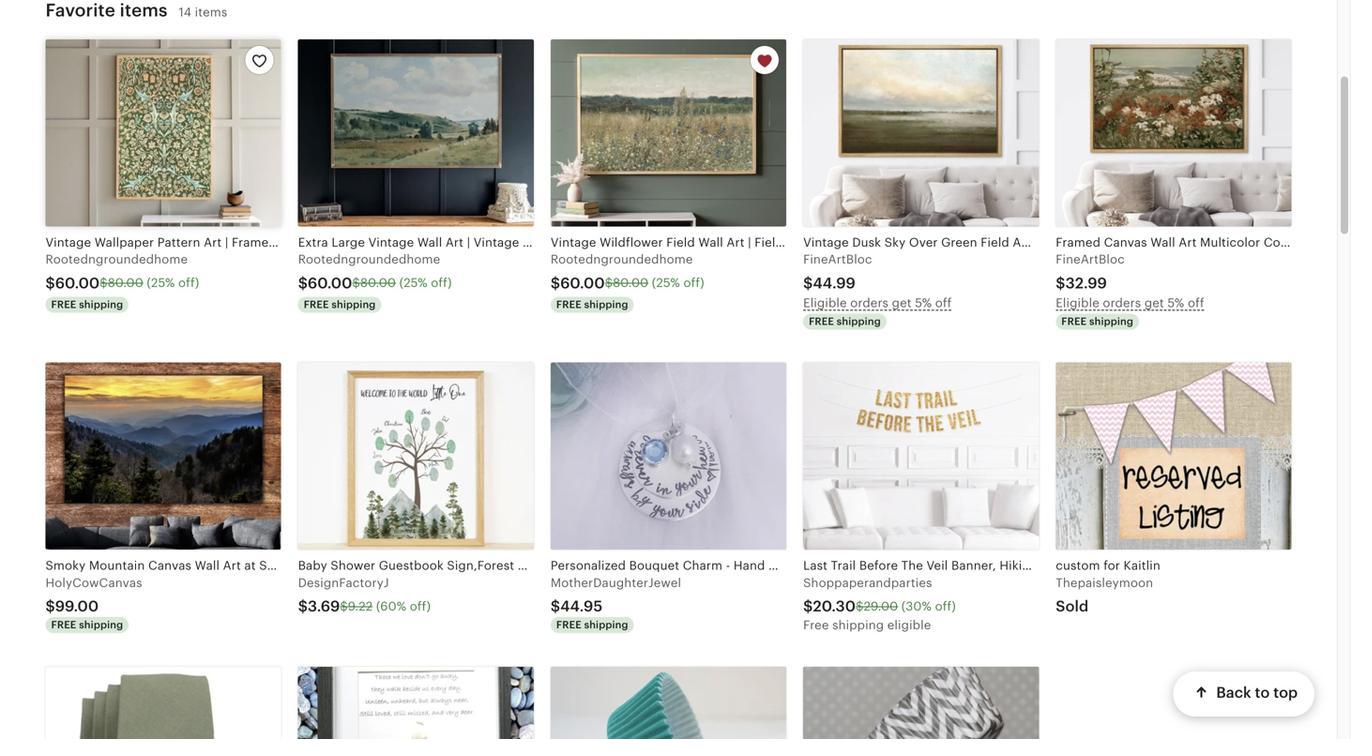 Task type: locate. For each thing, give the bounding box(es) containing it.
fineartbloc inside fineartbloc $ 32.99 eligible orders get 5% off free shipping
[[1056, 253, 1125, 267]]

1 horizontal spatial rootedngroundedhome
[[298, 253, 440, 267]]

1 horizontal spatial off
[[1188, 296, 1205, 310]]

80.00 for vintage wildflower field wall art | field of flowers art | botanical wildflower art | 167 image
[[613, 276, 649, 290]]

0 horizontal spatial eligible
[[803, 296, 847, 310]]

free
[[803, 618, 829, 632]]

get for 44.99
[[892, 296, 912, 310]]

off) for last trail before the veil banner, hiking bachelorette decorations, mountain bachelorette decor, bachelorette banner, camp bachelorette image
[[935, 599, 956, 614]]

1 horizontal spatial (25%
[[399, 276, 428, 290]]

free inside motherdaughterjewel $ 44.95 free shipping
[[556, 619, 582, 631]]

get inside fineartbloc $ 32.99 eligible orders get 5% off free shipping
[[1145, 296, 1164, 310]]

custom
[[1056, 559, 1100, 573]]

0 horizontal spatial fineartbloc
[[803, 253, 872, 267]]

shipping inside smoky mountain canvas wall art at sunset holycowcanvas $ 99.00 free shipping
[[79, 619, 123, 631]]

(25%
[[147, 276, 175, 290], [399, 276, 428, 290], [652, 276, 680, 290]]

2 fineartbloc from the left
[[1056, 253, 1125, 267]]

1 horizontal spatial eligible orders get 5% off button
[[1056, 294, 1292, 312]]

orders down '32.99' on the right top
[[1103, 296, 1141, 310]]

29.00
[[864, 599, 898, 614]]

2 horizontal spatial rootedngroundedhome
[[551, 253, 693, 267]]

mountain
[[89, 559, 145, 573]]

5% inside fineartbloc $ 44.99 eligible orders get 5% off free shipping
[[915, 296, 932, 310]]

2 horizontal spatial 60.00
[[560, 275, 605, 292]]

eligible orders get 5% off button
[[803, 294, 1039, 312], [1056, 294, 1292, 312]]

rootedngroundedhome
[[46, 253, 188, 267], [298, 253, 440, 267], [551, 253, 693, 267]]

0 horizontal spatial off
[[935, 296, 952, 310]]

orders inside fineartbloc $ 32.99 eligible orders get 5% off free shipping
[[1103, 296, 1141, 310]]

vintage dusk sky over green field abstract nature landscape painting prints retro rustic neutral minimalist decor framed canvas wall art image
[[803, 39, 1039, 227]]

2 60.00 from the left
[[308, 275, 352, 292]]

0 horizontal spatial orders
[[850, 296, 889, 310]]

1 60.00 from the left
[[55, 275, 100, 292]]

$ inside motherdaughterjewel $ 44.95 free shipping
[[551, 598, 560, 615]]

1 horizontal spatial eligible
[[1056, 296, 1100, 310]]

5% for 44.99
[[915, 296, 932, 310]]

framed canvas wall art multicolor colorful wildflower garden bouquet vintage nature landscape prints modern retro rural farmhouse wall decor image
[[1056, 39, 1292, 227]]

2 horizontal spatial rootedngroundedhome $ 60.00 $ 80.00 (25% off) free shipping
[[551, 253, 704, 310]]

1 get from the left
[[892, 296, 912, 310]]

2 eligible from the left
[[1056, 296, 1100, 310]]

shoppaperandparties
[[803, 576, 932, 590]]

eligible for 44.99
[[803, 296, 847, 310]]

$ inside smoky mountain canvas wall art at sunset holycowcanvas $ 99.00 free shipping
[[46, 598, 55, 615]]

3 rootedngroundedhome from the left
[[551, 253, 693, 267]]

last trail before the veil banner, hiking bachelorette decorations, mountain bachelorette decor, bachelorette banner, camp bachelorette image
[[803, 363, 1039, 550]]

vintage wildflower field wall art | field of flowers art | botanical wildflower art | 167 image
[[551, 39, 786, 227]]

80.00
[[108, 276, 143, 290], [360, 276, 396, 290], [613, 276, 649, 290]]

sold
[[1056, 598, 1089, 615]]

free
[[51, 299, 76, 310], [304, 299, 329, 310], [556, 299, 582, 310], [809, 316, 834, 328], [1062, 316, 1087, 328], [51, 619, 76, 631], [556, 619, 582, 631]]

0 horizontal spatial rootedngroundedhome
[[46, 253, 188, 267]]

1 (25% from the left
[[147, 276, 175, 290]]

off) for vintage wallpaper pattern art | framed floral pattern | william morris style art | 501 image
[[178, 276, 199, 290]]

2 off from the left
[[1188, 296, 1205, 310]]

to
[[1255, 685, 1270, 702]]

2 80.00 from the left
[[360, 276, 396, 290]]

5%
[[915, 296, 932, 310], [1168, 296, 1185, 310]]

fineartbloc $ 44.99 eligible orders get 5% off free shipping
[[803, 253, 952, 328]]

rootedngroundedhome for vintage wallpaper pattern art | framed floral pattern | william morris style art | 501 image
[[46, 253, 188, 267]]

3 60.00 from the left
[[560, 275, 605, 292]]

eligible inside fineartbloc $ 44.99 eligible orders get 5% off free shipping
[[803, 296, 847, 310]]

shipping inside fineartbloc $ 44.99 eligible orders get 5% off free shipping
[[837, 316, 881, 328]]

shipping
[[79, 299, 123, 310], [332, 299, 376, 310], [584, 299, 628, 310], [837, 316, 881, 328], [1089, 316, 1134, 328], [832, 618, 884, 632], [79, 619, 123, 631], [584, 619, 628, 631]]

extra large vintage wall art | vintage meadow scene wall art | large wall decor | framed wall art | 159 image
[[298, 39, 534, 227]]

off inside fineartbloc $ 44.99 eligible orders get 5% off free shipping
[[935, 296, 952, 310]]

eligible orders get 5% off button down 44.99
[[803, 294, 1039, 312]]

1 5% from the left
[[915, 296, 932, 310]]

3 rootedngroundedhome $ 60.00 $ 80.00 (25% off) free shipping from the left
[[551, 253, 704, 310]]

orders
[[850, 296, 889, 310], [1103, 296, 1141, 310]]

orders down 44.99
[[850, 296, 889, 310]]

1 horizontal spatial 60.00
[[308, 275, 352, 292]]

motherdaughterjewel
[[551, 576, 681, 590]]

2 eligible orders get 5% off button from the left
[[1056, 294, 1292, 312]]

1 orders from the left
[[850, 296, 889, 310]]

rootedngroundedhome $ 60.00 $ 80.00 (25% off) free shipping for vintage wallpaper pattern art | framed floral pattern | william morris style art | 501 image
[[46, 253, 199, 310]]

1 eligible orders get 5% off button from the left
[[803, 294, 1039, 312]]

get inside fineartbloc $ 44.99 eligible orders get 5% off free shipping
[[892, 296, 912, 310]]

eligible down '32.99' on the right top
[[1056, 296, 1100, 310]]

60.00
[[55, 275, 100, 292], [308, 275, 352, 292], [560, 275, 605, 292]]

fineartbloc inside fineartbloc $ 44.99 eligible orders get 5% off free shipping
[[803, 253, 872, 267]]

eligible
[[803, 296, 847, 310], [1056, 296, 1100, 310]]

get
[[892, 296, 912, 310], [1145, 296, 1164, 310]]

off) inside the shoppaperandparties $ 20.30 $ 29.00 (30% off) free shipping eligible
[[935, 599, 956, 614]]

1 horizontal spatial 80.00
[[360, 276, 396, 290]]

back
[[1216, 685, 1251, 702]]

0 horizontal spatial 60.00
[[55, 275, 100, 292]]

2 horizontal spatial 80.00
[[613, 276, 649, 290]]

5% for 32.99
[[1168, 296, 1185, 310]]

items
[[195, 5, 227, 19]]

shipping inside the shoppaperandparties $ 20.30 $ 29.00 (30% off) free shipping eligible
[[832, 618, 884, 632]]

free inside smoky mountain canvas wall art at sunset holycowcanvas $ 99.00 free shipping
[[51, 619, 76, 631]]

1 horizontal spatial orders
[[1103, 296, 1141, 310]]

0 horizontal spatial 5%
[[915, 296, 932, 310]]

1 eligible from the left
[[803, 296, 847, 310]]

1 horizontal spatial 5%
[[1168, 296, 1185, 310]]

0 horizontal spatial eligible orders get 5% off button
[[803, 294, 1039, 312]]

2 (25% from the left
[[399, 276, 428, 290]]

wall
[[195, 559, 220, 573]]

2 rootedngroundedhome $ 60.00 $ 80.00 (25% off) free shipping from the left
[[298, 253, 452, 310]]

eligible inside fineartbloc $ 32.99 eligible orders get 5% off free shipping
[[1056, 296, 1100, 310]]

off inside fineartbloc $ 32.99 eligible orders get 5% off free shipping
[[1188, 296, 1205, 310]]

3 80.00 from the left
[[613, 276, 649, 290]]

0 horizontal spatial get
[[892, 296, 912, 310]]

custom for kaitlin image
[[1056, 363, 1292, 550]]

at
[[244, 559, 256, 573]]

rootedngroundedhome for vintage wildflower field wall art | field of flowers art | botanical wildflower art | 167 image
[[551, 253, 693, 267]]

fineartbloc
[[803, 253, 872, 267], [1056, 253, 1125, 267]]

(25% for vintage wallpaper pattern art | framed floral pattern | william morris style art | 501 image
[[147, 276, 175, 290]]

fineartbloc up '32.99' on the right top
[[1056, 253, 1125, 267]]

2 horizontal spatial (25%
[[652, 276, 680, 290]]

1 rootedngroundedhome $ 60.00 $ 80.00 (25% off) free shipping from the left
[[46, 253, 199, 310]]

2 orders from the left
[[1103, 296, 1141, 310]]

shipping inside motherdaughterjewel $ 44.95 free shipping
[[584, 619, 628, 631]]

eligible down 44.99
[[803, 296, 847, 310]]

1 off from the left
[[935, 296, 952, 310]]

1 fineartbloc from the left
[[803, 253, 872, 267]]

off)
[[178, 276, 199, 290], [431, 276, 452, 290], [684, 276, 704, 290], [410, 599, 431, 614], [935, 599, 956, 614]]

1 horizontal spatial fineartbloc
[[1056, 253, 1125, 267]]

off
[[935, 296, 952, 310], [1188, 296, 1205, 310]]

0 horizontal spatial rootedngroundedhome $ 60.00 $ 80.00 (25% off) free shipping
[[46, 253, 199, 310]]

14 items
[[179, 5, 227, 19]]

$
[[46, 275, 55, 292], [298, 275, 308, 292], [551, 275, 560, 292], [803, 275, 813, 292], [1056, 275, 1066, 292], [100, 276, 108, 290], [352, 276, 360, 290], [605, 276, 613, 290], [46, 598, 55, 615], [298, 598, 308, 615], [551, 598, 560, 615], [803, 598, 813, 615], [340, 599, 348, 614], [856, 599, 864, 614]]

eligible orders get 5% off button down '32.99' on the right top
[[1056, 294, 1292, 312]]

2 5% from the left
[[1168, 296, 1185, 310]]

44.95
[[560, 598, 603, 615]]

2 rootedngroundedhome from the left
[[298, 253, 440, 267]]

1 rootedngroundedhome from the left
[[46, 253, 188, 267]]

2 get from the left
[[1145, 296, 1164, 310]]

1 80.00 from the left
[[108, 276, 143, 290]]

0 horizontal spatial 80.00
[[108, 276, 143, 290]]

orders inside fineartbloc $ 44.99 eligible orders get 5% off free shipping
[[850, 296, 889, 310]]

3 (25% from the left
[[652, 276, 680, 290]]

32.99
[[1066, 275, 1107, 292]]

5% inside fineartbloc $ 32.99 eligible orders get 5% off free shipping
[[1168, 296, 1185, 310]]

9.22
[[348, 599, 373, 614]]

fineartbloc up 44.99
[[803, 253, 872, 267]]

rootedngroundedhome $ 60.00 $ 80.00 (25% off) free shipping
[[46, 253, 199, 310], [298, 253, 452, 310], [551, 253, 704, 310]]

top
[[1273, 685, 1298, 702]]

$ inside fineartbloc $ 32.99 eligible orders get 5% off free shipping
[[1056, 275, 1066, 292]]

1 horizontal spatial get
[[1145, 296, 1164, 310]]

0 horizontal spatial (25%
[[147, 276, 175, 290]]

1 horizontal spatial rootedngroundedhome $ 60.00 $ 80.00 (25% off) free shipping
[[298, 253, 452, 310]]

14
[[179, 5, 191, 19]]

(25% for extra large vintage wall art | vintage meadow scene wall art | large wall decor | framed wall art | 159 image
[[399, 276, 428, 290]]



Task type: describe. For each thing, give the bounding box(es) containing it.
eligible
[[887, 618, 931, 632]]

designfactoryj $ 3.69 $ 9.22 (60% off)
[[298, 576, 431, 615]]

fineartbloc for 44.99
[[803, 253, 872, 267]]

orders for 32.99
[[1103, 296, 1141, 310]]

eligible orders get 5% off button for 32.99
[[1056, 294, 1292, 312]]

80.00 for extra large vintage wall art | vintage meadow scene wall art | large wall decor | framed wall art | 159 image
[[360, 276, 396, 290]]

off for 44.99
[[935, 296, 952, 310]]

back to top button
[[1173, 672, 1315, 717]]

off) inside 'designfactoryj $ 3.69 $ 9.22 (60% off)'
[[410, 599, 431, 614]]

44.99
[[813, 275, 856, 292]]

$ inside fineartbloc $ 44.99 eligible orders get 5% off free shipping
[[803, 275, 813, 292]]

art
[[223, 559, 241, 573]]

eligible orders get 5% off button for 44.99
[[803, 294, 1039, 312]]

designfactoryj
[[298, 576, 389, 590]]

cupcake liners (40) count - aqua -  solid cup cake liners, baking cups, muffin cups, standard size, grease proof image
[[551, 667, 786, 739]]

baby shower guestbook sign,forest baby shower guestbook,fingerprint tree guestbook sign,adventure awaits baby shower printable,guestbook image
[[298, 363, 534, 550]]

canvas
[[148, 559, 191, 573]]

(25% for vintage wildflower field wall art | field of flowers art | botanical wildflower art | 167 image
[[652, 276, 680, 290]]

back to top
[[1216, 685, 1298, 702]]

off for 32.99
[[1188, 296, 1205, 310]]

60.00 for extra large vintage wall art | vintage meadow scene wall art | large wall decor | framed wall art | 159 image
[[308, 275, 352, 292]]

off) for extra large vintage wall art | vintage meadow scene wall art | large wall decor | framed wall art | 159 image
[[431, 276, 452, 290]]

get for 32.99
[[1145, 296, 1164, 310]]

vintage wallpaper pattern art | framed floral pattern | william morris style art | 501 image
[[46, 39, 281, 227]]

eligible for 32.99
[[1056, 296, 1100, 310]]

orders for 44.99
[[850, 296, 889, 310]]

rootedngroundedhome $ 60.00 $ 80.00 (25% off) free shipping for vintage wildflower field wall art | field of flowers art | botanical wildflower art | 167 image
[[551, 253, 704, 310]]

sunset
[[259, 559, 300, 573]]

60.00 for vintage wallpaper pattern art | framed floral pattern | william morris style art | 501 image
[[55, 275, 100, 292]]

holycowcanvas
[[46, 576, 142, 590]]

rootedngroundedhome for extra large vintage wall art | vintage meadow scene wall art | large wall decor | framed wall art | 159 image
[[298, 253, 440, 267]]

smoky
[[46, 559, 86, 573]]

shipping inside fineartbloc $ 32.99 eligible orders get 5% off free shipping
[[1089, 316, 1134, 328]]

rootedngroundedhome $ 60.00 $ 80.00 (25% off) free shipping for extra large vintage wall art | vintage meadow scene wall art | large wall decor | framed wall art | 159 image
[[298, 253, 452, 310]]

free inside fineartbloc $ 44.99 eligible orders get 5% off free shipping
[[809, 316, 834, 328]]

20.30
[[813, 598, 856, 615]]

kaitlin
[[1124, 559, 1161, 573]]

60.00 for vintage wildflower field wall art | field of flowers art | botanical wildflower art | 167 image
[[560, 275, 605, 292]]

sage green ties. sage green linen neckties. sage green wedding ties. groomsmen ties. moss green neckties. image
[[46, 667, 281, 739]]

(60%
[[376, 599, 406, 614]]

3.69
[[308, 598, 340, 615]]

smoky mountain canvas wall art at sunset holycowcanvas $ 99.00 free shipping
[[46, 559, 300, 631]]

off) for vintage wildflower field wall art | field of flowers art | botanical wildflower art | 167 image
[[684, 276, 704, 290]]

personalized bouquet charm - hand stamped - bridal bouquet charm wedding bouquet - something blue & pearl - bouquet accessories image
[[551, 363, 786, 550]]

gray chevron cupcake liners (40) - baking cups muffin cups greaseproof cupcake papers cupcake wrappers zigzag cup cake papers image
[[803, 667, 1039, 739]]

free inside fineartbloc $ 32.99 eligible orders get 5% off free shipping
[[1062, 316, 1087, 328]]

thepaisleymoon
[[1056, 576, 1153, 590]]

80.00 for vintage wallpaper pattern art | framed floral pattern | william morris style art | 501 image
[[108, 276, 143, 290]]

fineartbloc for 32.99
[[1056, 253, 1125, 267]]

pebble art sympathy gift, pebble art with quotes , rocks sympathy art, condolences art, beach stone art, memorial angel, sea shell angel image
[[298, 667, 534, 739]]

(30%
[[902, 599, 932, 614]]

custom for kaitlin thepaisleymoon sold
[[1056, 559, 1161, 615]]

shoppaperandparties $ 20.30 $ 29.00 (30% off) free shipping eligible
[[803, 576, 956, 632]]

motherdaughterjewel $ 44.95 free shipping
[[551, 576, 681, 631]]

for
[[1104, 559, 1120, 573]]

fineartbloc $ 32.99 eligible orders get 5% off free shipping
[[1056, 253, 1205, 328]]

99.00
[[55, 598, 99, 615]]

smoky mountain canvas wall art at sunset image
[[46, 363, 281, 550]]



Task type: vqa. For each thing, say whether or not it's contained in the screenshot.
orders inside the FineArtBloc $ 32.99 Eligible orders get 5% off FREE shipping
yes



